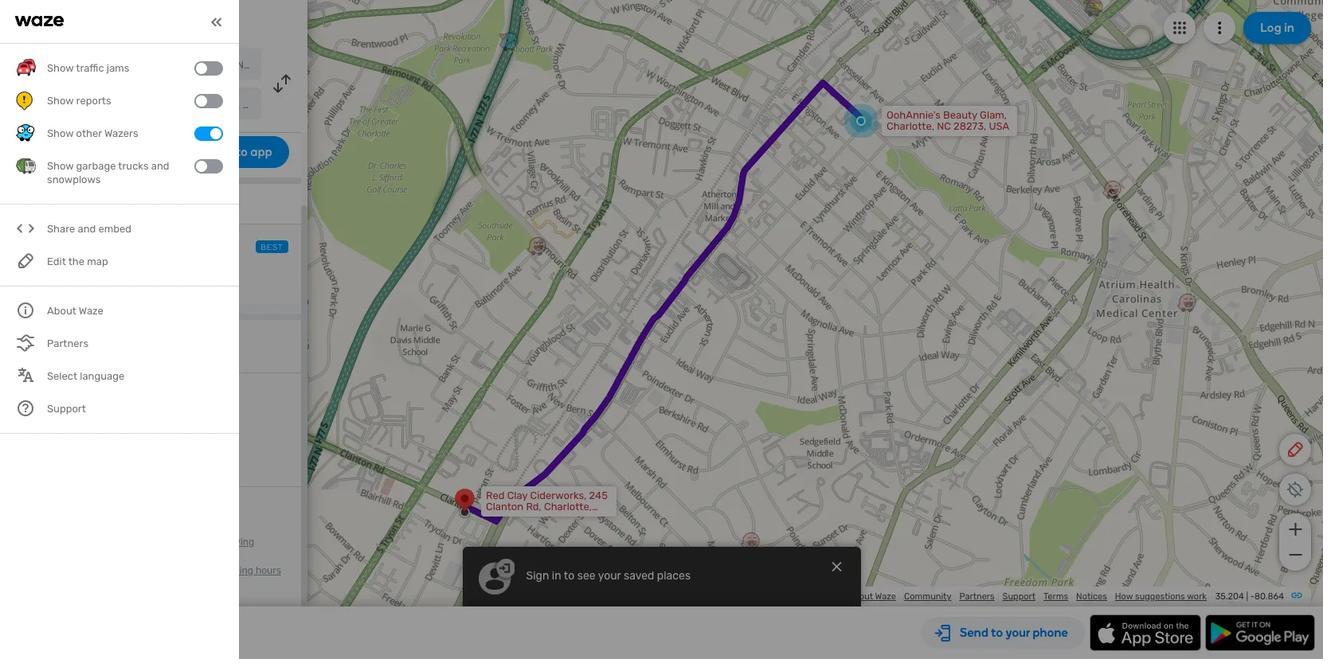 Task type: describe. For each thing, give the bounding box(es) containing it.
and
[[78, 223, 96, 235]]

ciderworks
[[106, 98, 164, 112]]

starting
[[16, 346, 57, 360]]

hours
[[256, 566, 281, 577]]

blvd
[[79, 260, 101, 274]]

beauty inside oohannie's beauty glam, charlotte, nc 28273, usa
[[943, 109, 977, 121]]

1 vertical spatial oohannie's beauty glam charlotte, nc 28273, usa
[[16, 391, 206, 426]]

0 vertical spatial directions
[[146, 13, 212, 30]]

code image
[[16, 219, 36, 239]]

link image
[[1290, 589, 1303, 602]]

south blvd charlotte 1.9 miles
[[45, 260, 153, 291]]

best
[[261, 243, 284, 252]]

red clay ciderworks button
[[46, 88, 261, 119]]

2 vertical spatial nc
[[70, 413, 85, 426]]

5 min
[[45, 238, 80, 256]]

[missing "en.livemap.styleguide.close" translation] image
[[829, 559, 845, 575]]

35.204
[[1215, 592, 1244, 602]]

zoom out image
[[1285, 546, 1305, 565]]

1 horizontal spatial 28273,
[[252, 60, 283, 71]]

2 vertical spatial glam,
[[146, 566, 171, 577]]

notices link
[[1076, 592, 1107, 602]]

rd,
[[526, 501, 541, 513]]

1 vertical spatial charlotte
[[179, 537, 221, 548]]

saved
[[624, 570, 654, 583]]

how
[[1115, 592, 1133, 602]]

in
[[552, 570, 561, 583]]

0 vertical spatial oohannie's beauty glam charlotte, nc 28273, usa
[[58, 58, 304, 72]]

ciderworks,
[[530, 490, 587, 502]]

oohannie's beauty glam, charlotte driving directions link
[[16, 537, 254, 562]]

starting point button
[[16, 346, 86, 373]]

places
[[657, 570, 691, 583]]

point
[[60, 346, 86, 360]]

245
[[589, 490, 608, 502]]

oohannie's inside oohannie's beauty glam, charlotte, nc 28273, usa
[[887, 109, 941, 121]]

charlotte, inside red clay ciderworks, 245 clanton rd, charlotte, united states
[[544, 501, 592, 513]]

sign in to see your saved places
[[526, 570, 691, 583]]

support link
[[1002, 592, 1035, 602]]

min
[[56, 238, 80, 256]]

notices
[[1076, 592, 1107, 602]]

glam, for oohannie's
[[152, 537, 177, 548]]

to
[[564, 570, 575, 583]]

work
[[1187, 592, 1207, 602]]

opening
[[217, 566, 253, 577]]

current location image
[[16, 54, 35, 73]]

1 horizontal spatial nc
[[237, 60, 250, 71]]

united
[[486, 512, 518, 524]]

how suggestions work link
[[1115, 592, 1207, 602]]

80.864
[[1255, 592, 1284, 602]]

red for red clay ciderworks, 245 clanton rd, charlotte, united states
[[486, 490, 505, 502]]

terms
[[1043, 592, 1068, 602]]

charlotte, inside oohannie's beauty glam, charlotte, nc 28273, usa
[[887, 120, 934, 132]]

oohannie's beauty glam, charlotte driving directions oohannie's beauty glam, charlotte opening hours
[[16, 537, 281, 577]]

directions inside oohannie's beauty glam, charlotte driving directions oohannie's beauty glam, charlotte opening hours
[[16, 551, 60, 562]]



Task type: vqa. For each thing, say whether or not it's contained in the screenshot.
places
yes



Task type: locate. For each thing, give the bounding box(es) containing it.
0 horizontal spatial clay
[[81, 98, 103, 112]]

1 horizontal spatial directions
[[146, 13, 212, 30]]

red clay ciderworks
[[58, 98, 164, 112]]

1 vertical spatial usa
[[989, 120, 1009, 132]]

1 horizontal spatial clay
[[507, 490, 528, 502]]

about
[[848, 592, 873, 602]]

2 vertical spatial 28273,
[[88, 413, 123, 426]]

red inside red clay ciderworks, 245 clanton rd, charlotte, united states
[[486, 490, 505, 502]]

2 horizontal spatial usa
[[989, 120, 1009, 132]]

clay inside red clay ciderworks, 245 clanton rd, charlotte, united states
[[507, 490, 528, 502]]

0 horizontal spatial nc
[[70, 413, 85, 426]]

0 vertical spatial glam
[[159, 58, 185, 72]]

charlotte left driving
[[179, 537, 221, 548]]

red for red clay ciderworks
[[58, 98, 78, 112]]

glam, for usa
[[980, 109, 1007, 121]]

miles
[[60, 280, 90, 291]]

1 vertical spatial glam
[[166, 391, 206, 410]]

charlotte right blvd
[[104, 260, 153, 274]]

2 vertical spatial charlotte
[[173, 566, 215, 577]]

clay
[[81, 98, 103, 112], [507, 490, 528, 502]]

2 horizontal spatial nc
[[937, 120, 951, 132]]

1 vertical spatial red
[[486, 490, 505, 502]]

your
[[598, 570, 621, 583]]

28273,
[[252, 60, 283, 71], [953, 120, 986, 132], [88, 413, 123, 426]]

waze
[[875, 592, 896, 602]]

1 vertical spatial glam,
[[152, 537, 177, 548]]

about waze community partners support terms notices how suggestions work
[[848, 592, 1207, 602]]

1 horizontal spatial red
[[486, 490, 505, 502]]

beauty
[[119, 58, 156, 72], [943, 109, 977, 121], [107, 391, 163, 410], [118, 537, 150, 548], [112, 566, 143, 577]]

0 vertical spatial 28273,
[[252, 60, 283, 71]]

1 vertical spatial nc
[[937, 120, 951, 132]]

suggestions
[[1135, 592, 1185, 602]]

5
[[45, 238, 53, 256]]

1 vertical spatial clay
[[507, 490, 528, 502]]

1 vertical spatial directions
[[16, 551, 60, 562]]

35.204 | -80.864
[[1215, 592, 1284, 602]]

clay inside red clay ciderworks button
[[81, 98, 103, 112]]

0 horizontal spatial directions
[[16, 551, 60, 562]]

routes
[[12, 198, 46, 212]]

zoom in image
[[1285, 520, 1305, 539]]

community
[[904, 592, 951, 602]]

charlotte,
[[191, 60, 235, 71], [887, 120, 934, 132], [16, 413, 67, 426], [544, 501, 592, 513]]

oohannie's beauty glam charlotte, nc 28273, usa
[[58, 58, 304, 72], [16, 391, 206, 426]]

embed
[[98, 223, 131, 235]]

red inside red clay ciderworks button
[[58, 98, 78, 112]]

oohannie's beauty glam charlotte, nc 28273, usa down point
[[16, 391, 206, 426]]

glam, inside oohannie's beauty glam, charlotte, nc 28273, usa
[[980, 109, 1007, 121]]

driving
[[95, 13, 143, 30]]

share
[[47, 223, 75, 235]]

0 vertical spatial charlotte
[[104, 260, 153, 274]]

red clay ciderworks, 245 clanton rd, charlotte, united states
[[486, 490, 608, 524]]

oohannie's beauty glam, charlotte, nc 28273, usa
[[887, 109, 1009, 132]]

charlotte left opening
[[173, 566, 215, 577]]

|
[[1246, 592, 1248, 602]]

sign
[[526, 570, 549, 583]]

1 vertical spatial 28273,
[[953, 120, 986, 132]]

oohannie's beauty glam, charlotte opening hours link
[[60, 566, 281, 577]]

red right location icon
[[58, 98, 78, 112]]

clanton
[[486, 501, 523, 513]]

charlotte
[[104, 260, 153, 274], [179, 537, 221, 548], [173, 566, 215, 577]]

partners link
[[959, 592, 995, 602]]

nc
[[237, 60, 250, 71], [937, 120, 951, 132], [70, 413, 85, 426]]

driving
[[224, 537, 254, 548]]

0 horizontal spatial red
[[58, 98, 78, 112]]

clay up united
[[507, 490, 528, 502]]

2 horizontal spatial 28273,
[[953, 120, 986, 132]]

community link
[[904, 592, 951, 602]]

clay left ciderworks
[[81, 98, 103, 112]]

0 vertical spatial red
[[58, 98, 78, 112]]

see
[[577, 570, 595, 583]]

states
[[520, 512, 552, 524]]

0 vertical spatial clay
[[81, 98, 103, 112]]

0 vertical spatial glam,
[[980, 109, 1007, 121]]

1.9
[[45, 280, 58, 291]]

oohannie's beauty glam charlotte, nc 28273, usa up red clay ciderworks button
[[58, 58, 304, 72]]

nc inside oohannie's beauty glam, charlotte, nc 28273, usa
[[937, 120, 951, 132]]

glam inside the oohannie's beauty glam charlotte, nc 28273, usa
[[166, 391, 206, 410]]

terms link
[[1043, 592, 1068, 602]]

charlotte inside south blvd charlotte 1.9 miles
[[104, 260, 153, 274]]

1
[[24, 240, 27, 253]]

share and embed
[[47, 223, 131, 235]]

oohannie's
[[58, 58, 116, 72], [887, 109, 941, 121], [16, 391, 103, 410], [66, 537, 116, 548], [60, 566, 110, 577]]

0 horizontal spatial usa
[[126, 413, 148, 426]]

0 vertical spatial usa
[[285, 60, 304, 71]]

driving directions
[[95, 13, 212, 30]]

share and embed link
[[16, 213, 223, 246]]

south
[[45, 260, 76, 274]]

2 vertical spatial usa
[[126, 413, 148, 426]]

support
[[1002, 592, 1035, 602]]

clay for ciderworks
[[81, 98, 103, 112]]

28273, inside oohannie's beauty glam, charlotte, nc 28273, usa
[[953, 120, 986, 132]]

usa inside oohannie's beauty glam, charlotte, nc 28273, usa
[[989, 120, 1009, 132]]

0 vertical spatial nc
[[237, 60, 250, 71]]

about waze link
[[848, 592, 896, 602]]

starting point
[[16, 346, 86, 360]]

clay for ciderworks,
[[507, 490, 528, 502]]

directions
[[146, 13, 212, 30], [16, 551, 60, 562]]

-
[[1250, 592, 1255, 602]]

0 horizontal spatial 28273,
[[88, 413, 123, 426]]

glam
[[159, 58, 185, 72], [166, 391, 206, 410]]

red up united
[[486, 490, 505, 502]]

red
[[58, 98, 78, 112], [486, 490, 505, 502]]

usa
[[285, 60, 304, 71], [989, 120, 1009, 132], [126, 413, 148, 426]]

location image
[[16, 94, 35, 113]]

1 horizontal spatial usa
[[285, 60, 304, 71]]

pencil image
[[1286, 440, 1305, 460]]

partners
[[959, 592, 995, 602]]

glam,
[[980, 109, 1007, 121], [152, 537, 177, 548], [146, 566, 171, 577]]



